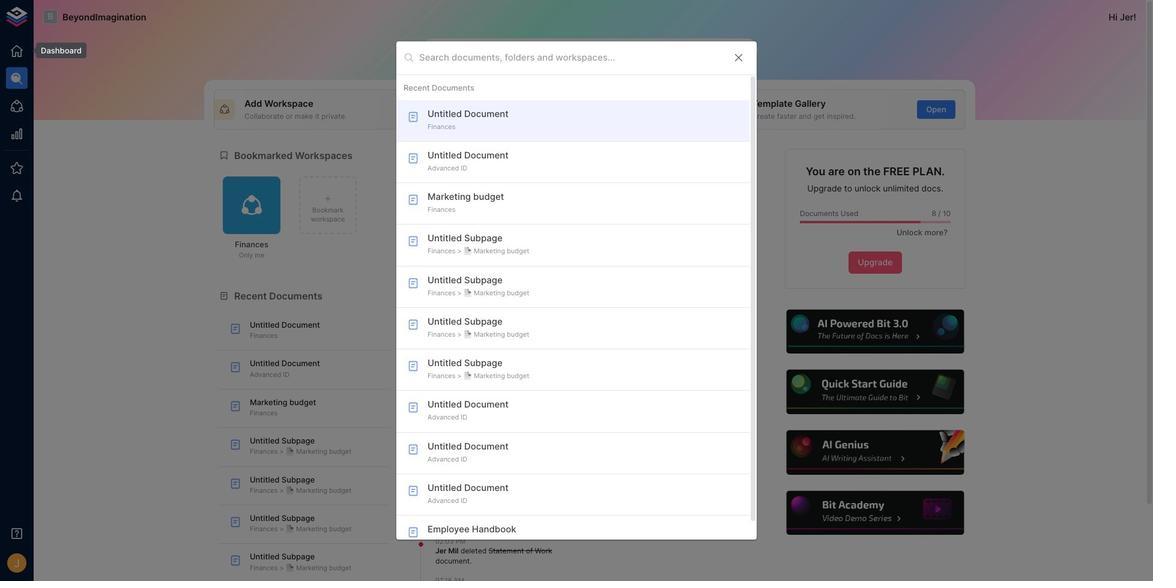 Task type: describe. For each thing, give the bounding box(es) containing it.
2 help image from the top
[[786, 369, 966, 416]]

4 help image from the top
[[786, 490, 966, 538]]



Task type: locate. For each thing, give the bounding box(es) containing it.
tooltip
[[28, 43, 86, 58]]

1 help image from the top
[[786, 308, 966, 356]]

3 help image from the top
[[786, 429, 966, 477]]

help image
[[786, 308, 966, 356], [786, 369, 966, 416], [786, 429, 966, 477], [786, 490, 966, 538]]

dialog
[[397, 41, 757, 558]]

Search documents, folders and workspaces... text field
[[420, 49, 724, 67]]



Task type: vqa. For each thing, say whether or not it's contained in the screenshot.
fifth Bookmark image from the top
no



